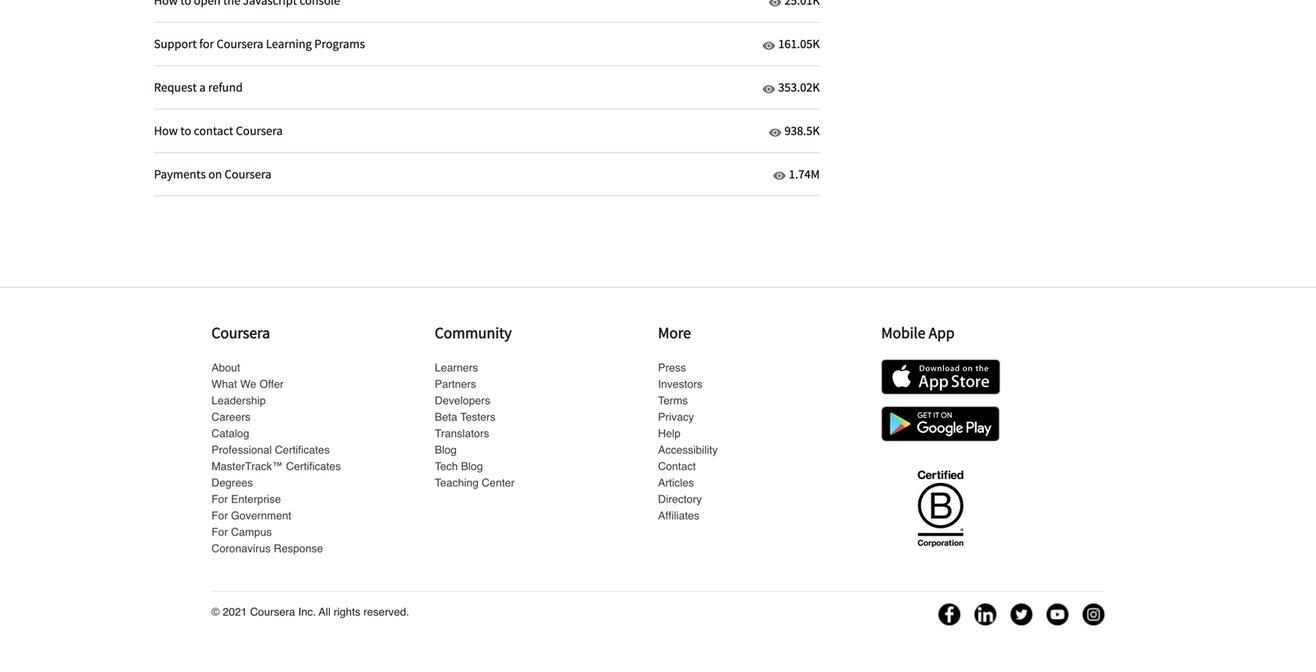 Task type: locate. For each thing, give the bounding box(es) containing it.
how to contact coursera
[[154, 123, 283, 139]]

coursera right "on"
[[225, 166, 272, 182]]

help
[[658, 427, 681, 440]]

learners partners developers beta testers translators blog tech blog teaching center
[[435, 362, 515, 489]]

text default image left 1.74m
[[774, 170, 786, 182]]

privacy
[[658, 411, 694, 424]]

blog up tech
[[435, 444, 457, 456]]

partners link
[[435, 378, 476, 391]]

mobile
[[882, 323, 926, 343]]

0 horizontal spatial blog
[[435, 444, 457, 456]]

coursera right for
[[217, 36, 264, 52]]

coursera left inc.
[[250, 606, 295, 619]]

catalog link
[[212, 427, 249, 440]]

about
[[212, 362, 240, 374]]

for up coronavirus
[[212, 526, 228, 539]]

mastertrack™
[[212, 460, 283, 473]]

learning
[[266, 36, 312, 52]]

blog
[[435, 444, 457, 456], [461, 460, 483, 473]]

government
[[231, 510, 292, 522]]

1 vertical spatial for
[[212, 510, 228, 522]]

for
[[199, 36, 214, 52]]

testers
[[461, 411, 496, 424]]

professional
[[212, 444, 272, 456]]

teaching center link
[[435, 477, 515, 489]]

what we offer link
[[212, 378, 284, 391]]

certificates
[[275, 444, 330, 456], [286, 460, 341, 473]]

refund
[[208, 80, 243, 95]]

text default image left 938.5k
[[769, 126, 782, 139]]

articles
[[658, 477, 694, 489]]

all
[[319, 606, 331, 619]]

request a refund link
[[154, 66, 760, 110]]

2 vertical spatial for
[[212, 526, 228, 539]]

contact
[[658, 460, 696, 473]]

how
[[154, 123, 178, 139]]

© 2021 coursera inc. all rights reserved.
[[212, 606, 409, 619]]

offer
[[260, 378, 284, 391]]

enterprise
[[231, 493, 281, 506]]

certificates up mastertrack™ certificates "link"
[[275, 444, 330, 456]]

catalog
[[212, 427, 249, 440]]

for down degrees
[[212, 493, 228, 506]]

for
[[212, 493, 228, 506], [212, 510, 228, 522], [212, 526, 228, 539]]

professional certificates link
[[212, 444, 330, 456]]

reserved.
[[364, 606, 409, 619]]

developers link
[[435, 395, 491, 407]]

coursera for on
[[225, 166, 272, 182]]

response
[[274, 543, 323, 555]]

rights
[[334, 606, 361, 619]]

payments on coursera link
[[154, 153, 771, 197]]

2 for from the top
[[212, 510, 228, 522]]

0 vertical spatial for
[[212, 493, 228, 506]]

text default image
[[763, 83, 776, 96]]

privacy link
[[658, 411, 694, 424]]

for enterprise link
[[212, 493, 281, 506]]

support for coursera learning programs link
[[154, 23, 760, 66]]

blog up teaching center link on the bottom of the page
[[461, 460, 483, 473]]

programs
[[314, 36, 365, 52]]

1 horizontal spatial blog
[[461, 460, 483, 473]]

we
[[240, 378, 257, 391]]

payments on coursera
[[154, 166, 272, 182]]

articles link
[[658, 477, 694, 489]]

for government link
[[212, 510, 292, 522]]

for campus link
[[212, 526, 272, 539]]

text default image
[[769, 0, 782, 9], [763, 40, 776, 52], [769, 126, 782, 139], [774, 170, 786, 182]]

mastertrack™ certificates link
[[212, 460, 341, 473]]

accessibility
[[658, 444, 718, 456]]

certificates down professional certificates link at the bottom of the page
[[286, 460, 341, 473]]

on
[[208, 166, 222, 182]]

contact link
[[658, 460, 696, 473]]

0 vertical spatial blog
[[435, 444, 457, 456]]

press
[[658, 362, 686, 374]]

how to contact coursera link
[[154, 110, 766, 153]]

for up the for campus link on the left bottom of page
[[212, 510, 228, 522]]

beta
[[435, 411, 458, 424]]

degrees
[[212, 477, 253, 489]]

support
[[154, 36, 197, 52]]

what
[[212, 378, 237, 391]]

tech
[[435, 460, 458, 473]]

coursera for 2021
[[250, 606, 295, 619]]

leadership
[[212, 395, 266, 407]]

text default image left 161.05k
[[763, 40, 776, 52]]



Task type: vqa. For each thing, say whether or not it's contained in the screenshot.
GET inside the ​, for all of the learners that have recently joined us, welcome! We are glad you are here. To help you get the most out of your Coursera Community experience we have resources for you:
no



Task type: describe. For each thing, give the bounding box(es) containing it.
beta testers link
[[435, 411, 496, 424]]

1 vertical spatial blog
[[461, 460, 483, 473]]

coronavirus response link
[[212, 543, 323, 555]]

investors
[[658, 378, 703, 391]]

©
[[212, 606, 220, 619]]

press investors terms privacy help accessibility contact articles directory affiliates
[[658, 362, 718, 522]]

teaching
[[435, 477, 479, 489]]

app
[[929, 323, 955, 343]]

a
[[199, 80, 206, 95]]

coursera logo image
[[909, 462, 973, 556]]

affiliates
[[658, 510, 700, 522]]

353.02k
[[779, 80, 820, 95]]

coronavirus
[[212, 543, 271, 555]]

1 vertical spatial certificates
[[286, 460, 341, 473]]

leadership link
[[212, 395, 266, 407]]

payments
[[154, 166, 206, 182]]

press link
[[658, 362, 686, 374]]

request a refund
[[154, 80, 243, 95]]

affiliates link
[[658, 510, 700, 522]]

blog link
[[435, 444, 457, 456]]

coursera right contact
[[236, 123, 283, 139]]

support for coursera learning programs
[[154, 36, 365, 52]]

coursera for for
[[217, 36, 264, 52]]

careers link
[[212, 411, 251, 424]]

request
[[154, 80, 197, 95]]

2021
[[223, 606, 247, 619]]

text default image for 1.74m
[[774, 170, 786, 182]]

directory link
[[658, 493, 702, 506]]

0 vertical spatial certificates
[[275, 444, 330, 456]]

terms
[[658, 395, 688, 407]]

investors link
[[658, 378, 703, 391]]

translators link
[[435, 427, 489, 440]]

careers
[[212, 411, 251, 424]]

campus
[[231, 526, 272, 539]]

3 for from the top
[[212, 526, 228, 539]]

text default image for 938.5k
[[769, 126, 782, 139]]

text default image for 161.05k
[[763, 40, 776, 52]]

community
[[435, 323, 512, 343]]

about what we offer leadership careers catalog professional certificates mastertrack™ certificates degrees for enterprise for government for campus coronavirus response
[[212, 362, 341, 555]]

terms link
[[658, 395, 688, 407]]

accessibility link
[[658, 444, 718, 456]]

learners link
[[435, 362, 478, 374]]

help link
[[658, 427, 681, 440]]

1.74m
[[789, 166, 820, 182]]

developers
[[435, 395, 491, 407]]

directory
[[658, 493, 702, 506]]

inc.
[[298, 606, 316, 619]]

text default image up 161.05k
[[769, 0, 782, 9]]

1 for from the top
[[212, 493, 228, 506]]

more
[[658, 323, 691, 343]]

contact
[[194, 123, 233, 139]]

161.05k
[[779, 36, 820, 52]]

tech blog link
[[435, 460, 483, 473]]

mobile app
[[882, 323, 955, 343]]

degrees link
[[212, 477, 253, 489]]

coursera up about link at the left bottom of page
[[212, 323, 270, 343]]

about link
[[212, 362, 240, 374]]

center
[[482, 477, 515, 489]]

to
[[180, 123, 191, 139]]

learners
[[435, 362, 478, 374]]

translators
[[435, 427, 489, 440]]

partners
[[435, 378, 476, 391]]

938.5k
[[785, 123, 820, 139]]



